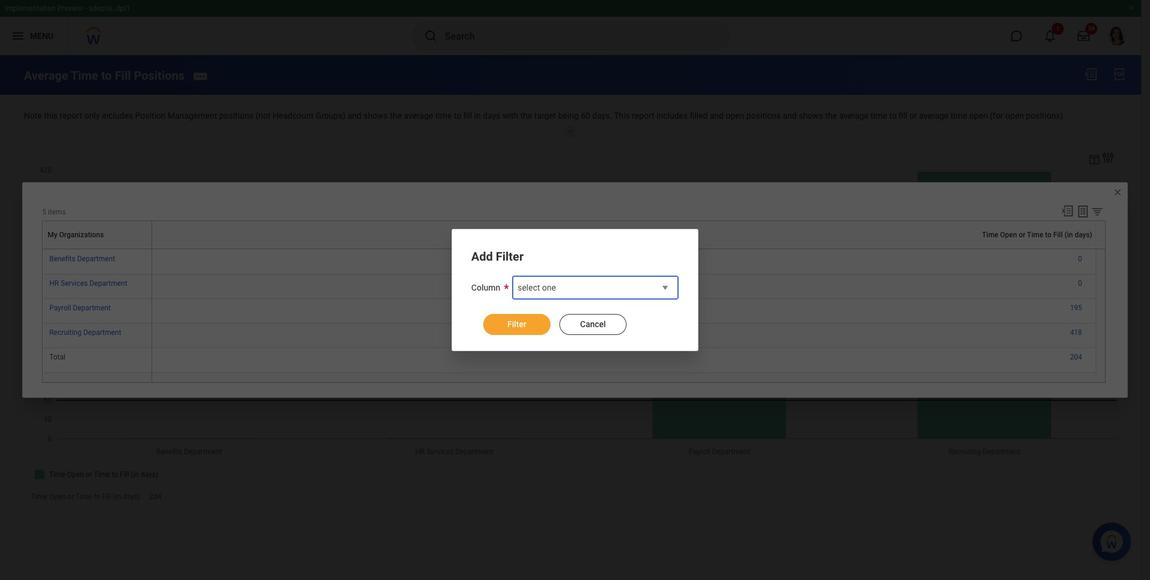 Task type: locate. For each thing, give the bounding box(es) containing it.
toolbar
[[1056, 205, 1106, 220]]

3 open from the left
[[1006, 111, 1024, 120]]

report
[[60, 111, 82, 120], [632, 111, 655, 120]]

1 vertical spatial open
[[49, 493, 66, 501]]

0 vertical spatial 204
[[1070, 353, 1083, 361]]

2 horizontal spatial and
[[783, 111, 797, 120]]

average
[[24, 68, 68, 83]]

recruiting department
[[49, 328, 121, 337]]

1 horizontal spatial or
[[910, 111, 918, 120]]

1 vertical spatial 0
[[1079, 279, 1083, 288]]

1 horizontal spatial (in
[[1065, 230, 1073, 239]]

5 items
[[42, 208, 66, 217]]

1 vertical spatial filter
[[507, 319, 527, 329]]

implementation
[[5, 4, 56, 13]]

0 horizontal spatial time open or time to fill (in days)
[[31, 493, 140, 501]]

0 vertical spatial open
[[1001, 230, 1017, 239]]

0 vertical spatial filter
[[496, 249, 524, 264]]

report right 'this'
[[60, 111, 82, 120]]

region inside add filter dialog
[[471, 304, 679, 336]]

open left (for
[[970, 111, 988, 120]]

fill
[[115, 68, 131, 83], [1054, 230, 1063, 239], [102, 493, 111, 501]]

department down row element
[[77, 254, 115, 263]]

export to excel image
[[1084, 67, 1098, 81]]

0 button up 195 button
[[1079, 279, 1084, 288]]

0 vertical spatial time open or time to fill (in days)
[[983, 230, 1093, 239]]

2 horizontal spatial open
[[1006, 111, 1024, 120]]

total
[[49, 353, 65, 361]]

0 horizontal spatial open
[[726, 111, 745, 120]]

(in inside average time to fill positions main content
[[113, 493, 121, 501]]

1 horizontal spatial the
[[521, 111, 532, 120]]

filter right the add on the top of the page
[[496, 249, 524, 264]]

add filter dialog
[[452, 229, 699, 351]]

2 open from the left
[[970, 111, 988, 120]]

0 vertical spatial 0 button
[[1079, 254, 1084, 263]]

days) inside average time to fill positions main content
[[123, 493, 140, 501]]

the
[[390, 111, 402, 120], [521, 111, 532, 120], [826, 111, 837, 120]]

positions).
[[1026, 111, 1066, 120]]

0 horizontal spatial the
[[390, 111, 402, 120]]

1 horizontal spatial average
[[839, 111, 869, 120]]

includes
[[102, 111, 133, 120], [657, 111, 688, 120]]

2 positions from the left
[[747, 111, 781, 120]]

1 horizontal spatial 204
[[1070, 353, 1083, 361]]

filled
[[690, 111, 708, 120]]

1 vertical spatial time open or time to fill (in days)
[[31, 493, 140, 501]]

0 vertical spatial 0
[[1079, 254, 1083, 263]]

position
[[135, 111, 166, 120]]

3 average from the left
[[920, 111, 949, 120]]

1 horizontal spatial positions
[[747, 111, 781, 120]]

profile logan mcneil element
[[1101, 23, 1134, 49]]

days.
[[593, 111, 612, 120]]

0 vertical spatial fill
[[115, 68, 131, 83]]

open
[[1001, 230, 1017, 239], [49, 493, 66, 501]]

0 horizontal spatial open
[[49, 493, 66, 501]]

target
[[534, 111, 556, 120]]

management
[[168, 111, 217, 120]]

positions
[[134, 68, 185, 83]]

note this report only includes position management positions (not headcount groups) and shows the average time to fill in days with the target being 60 days. this report includes filled and open positions and shows the average time to fill or average time open (for open positions).
[[24, 111, 1066, 120]]

0 0
[[1079, 254, 1083, 288]]

2 horizontal spatial or
[[1019, 230, 1026, 239]]

(not
[[256, 111, 271, 120]]

search image
[[424, 29, 438, 43]]

2 0 from the top
[[1079, 279, 1083, 288]]

groups)
[[316, 111, 346, 120]]

1 horizontal spatial includes
[[657, 111, 688, 120]]

5
[[42, 208, 46, 217]]

days
[[483, 111, 501, 120]]

this
[[44, 111, 58, 120]]

average time to fill positions link
[[24, 68, 185, 83]]

1 report from the left
[[60, 111, 82, 120]]

hr services department
[[49, 279, 127, 288]]

2 horizontal spatial time
[[951, 111, 968, 120]]

open right (for
[[1006, 111, 1024, 120]]

department up recruiting department link
[[73, 304, 111, 312]]

0 horizontal spatial 204 button
[[149, 492, 163, 502]]

filter
[[496, 249, 524, 264], [507, 319, 527, 329]]

0 horizontal spatial report
[[60, 111, 82, 120]]

organizations
[[59, 230, 104, 239]]

implementation preview -   adeptai_dpt1 banner
[[0, 0, 1142, 55]]

2 horizontal spatial the
[[826, 111, 837, 120]]

column
[[471, 283, 501, 292]]

days)
[[1075, 230, 1093, 239], [123, 493, 140, 501]]

2 and from the left
[[710, 111, 724, 120]]

0 horizontal spatial fill
[[102, 493, 111, 501]]

1 vertical spatial 204
[[149, 493, 161, 501]]

3 the from the left
[[826, 111, 837, 120]]

to
[[101, 68, 112, 83], [454, 111, 462, 120], [890, 111, 897, 120], [1046, 230, 1052, 239], [94, 493, 100, 501]]

0 horizontal spatial time
[[435, 111, 452, 120]]

204 button
[[1070, 352, 1084, 362], [149, 492, 163, 502]]

1 horizontal spatial fill
[[115, 68, 131, 83]]

0 down export to worksheets icon at right
[[1079, 254, 1083, 263]]

1 horizontal spatial fill
[[899, 111, 908, 120]]

close environment banner image
[[1128, 4, 1136, 11]]

1 open from the left
[[726, 111, 745, 120]]

0 horizontal spatial or
[[68, 493, 74, 501]]

2 average from the left
[[839, 111, 869, 120]]

418
[[1070, 328, 1083, 337]]

1 horizontal spatial time
[[871, 111, 888, 120]]

1 vertical spatial (in
[[113, 493, 121, 501]]

1 positions from the left
[[219, 111, 254, 120]]

0 horizontal spatial fill
[[464, 111, 472, 120]]

0 horizontal spatial shows
[[364, 111, 388, 120]]

time
[[71, 68, 98, 83], [983, 230, 999, 239], [1027, 230, 1044, 239], [31, 493, 47, 501], [76, 493, 92, 501]]

department
[[77, 254, 115, 263], [90, 279, 127, 288], [73, 304, 111, 312], [83, 328, 121, 337]]

department for payroll department
[[73, 304, 111, 312]]

department for benefits department
[[77, 254, 115, 263]]

cancel button
[[560, 314, 627, 335]]

0 up 195 button
[[1079, 279, 1083, 288]]

1 horizontal spatial and
[[710, 111, 724, 120]]

2 time from the left
[[871, 111, 888, 120]]

2 shows from the left
[[799, 111, 824, 120]]

open
[[726, 111, 745, 120], [970, 111, 988, 120], [1006, 111, 1024, 120]]

1 vertical spatial fill
[[1054, 230, 1063, 239]]

1 vertical spatial 0 button
[[1079, 279, 1084, 288]]

department right services
[[90, 279, 127, 288]]

average
[[404, 111, 433, 120], [839, 111, 869, 120], [920, 111, 949, 120]]

0 button down export to worksheets icon at right
[[1079, 254, 1084, 263]]

1 vertical spatial or
[[1019, 230, 1026, 239]]

2 fill from the left
[[899, 111, 908, 120]]

0 horizontal spatial average
[[404, 111, 433, 120]]

0 horizontal spatial includes
[[102, 111, 133, 120]]

1 horizontal spatial open
[[970, 111, 988, 120]]

select one
[[518, 283, 556, 292]]

my organizations
[[48, 230, 104, 239]]

shows
[[364, 111, 388, 120], [799, 111, 824, 120]]

0 button
[[1079, 254, 1084, 263], [1079, 279, 1084, 288]]

1 horizontal spatial time open or time to fill (in days)
[[983, 230, 1093, 239]]

add filter
[[471, 249, 524, 264]]

department for recruiting department
[[83, 328, 121, 337]]

1 horizontal spatial days)
[[1075, 230, 1093, 239]]

includes right only
[[102, 111, 133, 120]]

recruiting department link
[[49, 326, 121, 337]]

2 horizontal spatial average
[[920, 111, 949, 120]]

3 time from the left
[[951, 111, 968, 120]]

1 vertical spatial 204 button
[[149, 492, 163, 502]]

195 button
[[1070, 303, 1084, 313]]

add
[[471, 249, 493, 264]]

time open or time to fill (in days)
[[983, 230, 1093, 239], [31, 493, 140, 501]]

1 vertical spatial days)
[[123, 493, 140, 501]]

average time to fill positions main content
[[0, 55, 1142, 527]]

only
[[84, 111, 100, 120]]

1 horizontal spatial report
[[632, 111, 655, 120]]

0 horizontal spatial and
[[348, 111, 362, 120]]

filter down select
[[507, 319, 527, 329]]

positions
[[219, 111, 254, 120], [747, 111, 781, 120]]

1 horizontal spatial shows
[[799, 111, 824, 120]]

includes left filled
[[657, 111, 688, 120]]

0 horizontal spatial (in
[[113, 493, 121, 501]]

region
[[471, 304, 679, 336]]

payroll department
[[49, 304, 111, 312]]

or
[[910, 111, 918, 120], [1019, 230, 1026, 239], [68, 493, 74, 501]]

hr
[[49, 279, 59, 288]]

60
[[581, 111, 590, 120]]

0 horizontal spatial 204
[[149, 493, 161, 501]]

1 average from the left
[[404, 111, 433, 120]]

report right this
[[632, 111, 655, 120]]

0 horizontal spatial days)
[[123, 493, 140, 501]]

open right filled
[[726, 111, 745, 120]]

1 horizontal spatial open
[[1001, 230, 1017, 239]]

204
[[1070, 353, 1083, 361], [149, 493, 161, 501]]

(in
[[1065, 230, 1073, 239], [113, 493, 121, 501]]

fill
[[464, 111, 472, 120], [899, 111, 908, 120]]

items
[[48, 208, 66, 217]]

2 horizontal spatial fill
[[1054, 230, 1063, 239]]

filter inside button
[[507, 319, 527, 329]]

recruiting
[[49, 328, 82, 337]]

1 shows from the left
[[364, 111, 388, 120]]

time
[[435, 111, 452, 120], [871, 111, 888, 120], [951, 111, 968, 120]]

1 horizontal spatial 204 button
[[1070, 352, 1084, 362]]

0 horizontal spatial positions
[[219, 111, 254, 120]]

0
[[1079, 254, 1083, 263], [1079, 279, 1083, 288]]

region containing filter
[[471, 304, 679, 336]]

and
[[348, 111, 362, 120], [710, 111, 724, 120], [783, 111, 797, 120]]

department down "payroll department"
[[83, 328, 121, 337]]



Task type: vqa. For each thing, say whether or not it's contained in the screenshot.
and
yes



Task type: describe. For each thing, give the bounding box(es) containing it.
with
[[503, 111, 518, 120]]

open inside average time to fill positions main content
[[49, 493, 66, 501]]

adeptai_dpt1
[[89, 4, 131, 13]]

benefits department link
[[49, 252, 115, 263]]

close image
[[1113, 188, 1123, 197]]

in
[[474, 111, 481, 120]]

filter button
[[483, 314, 551, 335]]

0 vertical spatial 204 button
[[1070, 352, 1084, 362]]

195
[[1070, 304, 1083, 312]]

select
[[518, 283, 540, 292]]

notifications large image
[[1044, 30, 1056, 42]]

0 vertical spatial (in
[[1065, 230, 1073, 239]]

(for
[[990, 111, 1004, 120]]

chevron up image
[[564, 125, 578, 135]]

my
[[48, 230, 57, 239]]

row element
[[44, 221, 155, 248]]

204 inside average time to fill positions main content
[[149, 493, 161, 501]]

one
[[542, 283, 556, 292]]

this
[[614, 111, 630, 120]]

export to excel image
[[1061, 205, 1074, 218]]

2 the from the left
[[521, 111, 532, 120]]

0 vertical spatial or
[[910, 111, 918, 120]]

1 fill from the left
[[464, 111, 472, 120]]

1 includes from the left
[[102, 111, 133, 120]]

204 button inside average time to fill positions main content
[[149, 492, 163, 502]]

2 0 button from the top
[[1079, 279, 1084, 288]]

benefits
[[49, 254, 75, 263]]

being
[[558, 111, 579, 120]]

benefits department
[[49, 254, 115, 263]]

payroll department link
[[49, 301, 111, 312]]

note
[[24, 111, 42, 120]]

time open or time to fill (in days) inside average time to fill positions main content
[[31, 493, 140, 501]]

cancel
[[580, 319, 606, 329]]

418 button
[[1070, 328, 1084, 337]]

implementation preview -   adeptai_dpt1
[[5, 4, 131, 13]]

2 vertical spatial or
[[68, 493, 74, 501]]

3 and from the left
[[783, 111, 797, 120]]

preview
[[57, 4, 83, 13]]

view printable version (pdf) image
[[1113, 67, 1127, 81]]

1 the from the left
[[390, 111, 402, 120]]

0 vertical spatial days)
[[1075, 230, 1093, 239]]

average time to fill positions - table image
[[1088, 153, 1101, 166]]

2 report from the left
[[632, 111, 655, 120]]

services
[[61, 279, 88, 288]]

1 and from the left
[[348, 111, 362, 120]]

1 0 button from the top
[[1079, 254, 1084, 263]]

-
[[85, 4, 87, 13]]

hr services department link
[[49, 277, 127, 288]]

average time to fill positions
[[24, 68, 185, 83]]

2 includes from the left
[[657, 111, 688, 120]]

1 0 from the top
[[1079, 254, 1083, 263]]

headcount
[[273, 111, 314, 120]]

select one button
[[512, 276, 679, 301]]

export to worksheets image
[[1076, 205, 1090, 219]]

payroll
[[49, 304, 71, 312]]

select to filter grid data image
[[1091, 205, 1104, 218]]

2 vertical spatial fill
[[102, 493, 111, 501]]

total element
[[49, 351, 65, 361]]

1 time from the left
[[435, 111, 452, 120]]

inbox large image
[[1078, 30, 1090, 42]]



